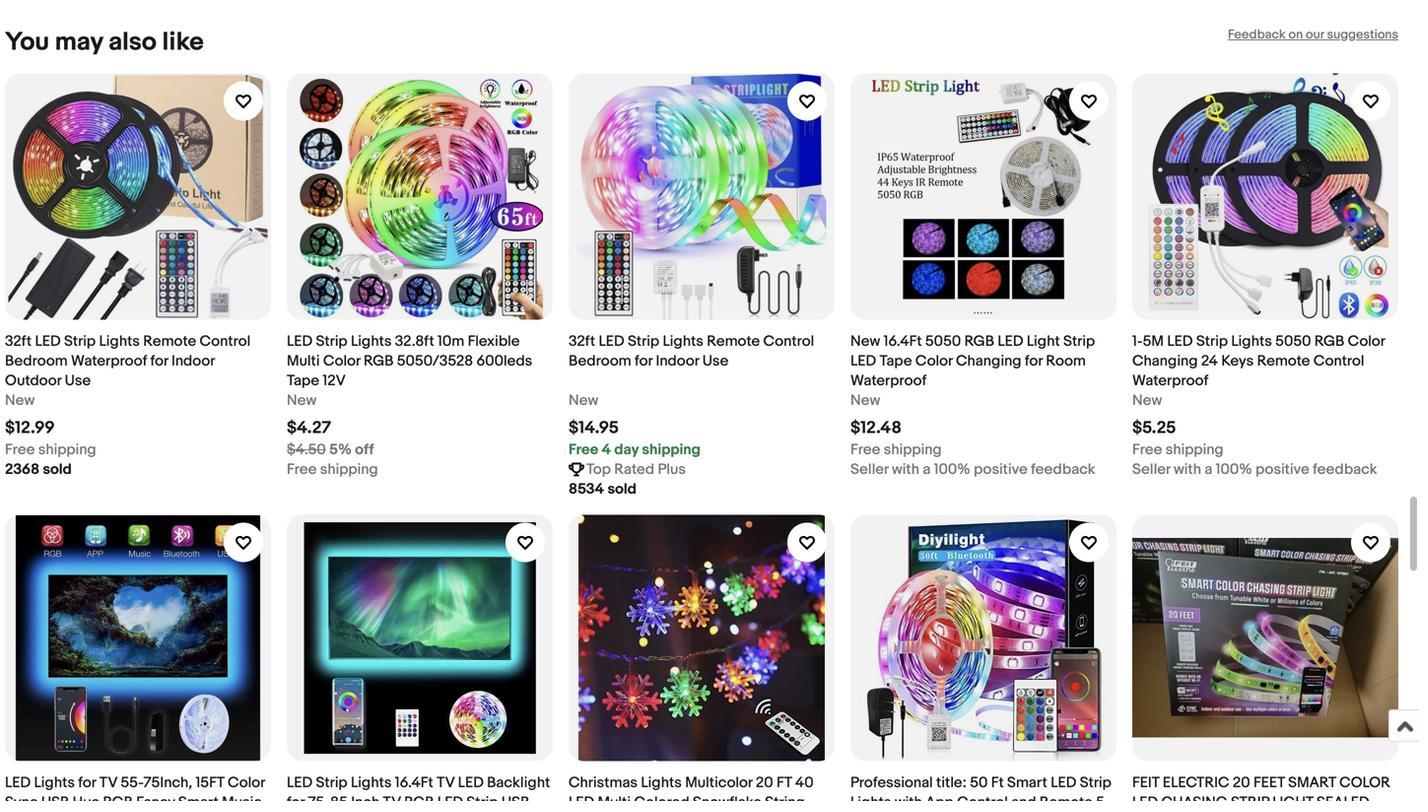 Task type: describe. For each thing, give the bounding box(es) containing it.
and
[[1012, 794, 1037, 802]]

strip inside the "1-5m led strip lights 5050 rgb color changing 24 keys remote control waterproof new $5.25 free shipping seller with a 100% positive feedback"
[[1197, 333, 1229, 350]]

$4.27 text field
[[287, 418, 331, 439]]

$5.25
[[1133, 418, 1177, 439]]

new text field for $12.99
[[5, 391, 35, 411]]

new inside 32ft led strip lights remote control bedroom waterproof for indoor outdoor use new $12.99 free shipping 2368 sold
[[5, 392, 35, 410]]

remote inside the professional title: 50 ft smart led strip lights with app control and remote 5
[[1040, 794, 1093, 802]]

5050 inside new 16.4ft 5050 rgb led light strip led tape color changing for room waterproof new $12.48 free shipping seller with a 100% positive feedback
[[926, 333, 962, 350]]

led inside the professional title: 50 ft smart led strip lights with app control and remote 5
[[1051, 775, 1077, 792]]

8534 sold
[[569, 481, 637, 498]]

shipping inside the "1-5m led strip lights 5050 rgb color changing 24 keys remote control waterproof new $5.25 free shipping seller with a 100% positive feedback"
[[1166, 441, 1224, 459]]

remote inside 32ft led strip lights remote control bedroom for indoor use
[[707, 333, 760, 350]]

christmas lights multicolor 20 ft 40 led multi colored snowflake strin
[[569, 775, 814, 802]]

multicolor
[[686, 775, 753, 792]]

waterproof inside 32ft led strip lights remote control bedroom waterproof for indoor outdoor use new $12.99 free shipping 2368 sold
[[71, 352, 147, 370]]

5
[[1097, 794, 1105, 802]]

new inside the new $14.95 free 4 day shipping
[[569, 392, 599, 410]]

strip inside 32ft led strip lights remote control bedroom waterproof for indoor outdoor use new $12.99 free shipping 2368 sold
[[64, 333, 96, 350]]

changing inside the "1-5m led strip lights 5050 rgb color changing 24 keys remote control waterproof new $5.25 free shipping seller with a 100% positive feedback"
[[1133, 352, 1199, 370]]

strip inside new 16.4ft 5050 rgb led light strip led tape color changing for room waterproof new $12.48 free shipping seller with a 100% positive feedback
[[1064, 333, 1096, 350]]

Seller with a 100% positive feedback text field
[[851, 460, 1096, 480]]

rgb inside new 16.4ft 5050 rgb led light strip led tape color changing for room waterproof new $12.48 free shipping seller with a 100% positive feedback
[[965, 333, 995, 350]]

led up $12.48 text box on the bottom right of page
[[851, 352, 877, 370]]

control inside 32ft led strip lights remote control bedroom waterproof for indoor outdoor use new $12.99 free shipping 2368 sold
[[200, 333, 251, 350]]

20 inside christmas lights multicolor 20 ft 40 led multi colored snowflake strin
[[756, 775, 774, 792]]

lights inside led strip lights 32.8ft 10m flexible multi color rgb 5050/3528 600leds tape 12v new $4.27 $4.50 5% off free shipping
[[351, 333, 392, 350]]

strip inside led strip lights 32.8ft 10m flexible multi color rgb 5050/3528 600leds tape 12v new $4.27 $4.50 5% off free shipping
[[316, 333, 348, 350]]

inch
[[351, 794, 380, 802]]

new text field for $4.27
[[287, 391, 317, 411]]

for inside new 16.4ft 5050 rgb led light strip led tape color changing for room waterproof new $12.48 free shipping seller with a 100% positive feedback
[[1025, 352, 1043, 370]]

sold inside text box
[[608, 481, 637, 498]]

light
[[1027, 333, 1061, 350]]

christmas
[[569, 775, 638, 792]]

5050/3528
[[397, 352, 473, 370]]

8534 sold text field
[[569, 480, 637, 499]]

1 horizontal spatial free shipping text field
[[287, 460, 378, 480]]

feit electric 20 feet smart color led chasing strip light seale
[[1133, 775, 1391, 802]]

sold inside 32ft led strip lights remote control bedroom waterproof for indoor outdoor use new $12.99 free shipping 2368 sold
[[43, 461, 72, 479]]

our
[[1307, 27, 1325, 42]]

led lights for tv 55-75inch, 15ft color sync usb hue rgb fancy smart musi link
[[5, 515, 271, 802]]

$4.27
[[287, 418, 331, 439]]

use inside 32ft led strip lights remote control bedroom for indoor use
[[703, 352, 729, 370]]

100% for $5.25
[[1217, 461, 1253, 479]]

suggestions
[[1328, 27, 1399, 42]]

free inside new 16.4ft 5050 rgb led light strip led tape color changing for room waterproof new $12.48 free shipping seller with a 100% positive feedback
[[851, 441, 881, 459]]

control inside the "1-5m led strip lights 5050 rgb color changing 24 keys remote control waterproof new $5.25 free shipping seller with a 100% positive feedback"
[[1314, 352, 1365, 370]]

professional
[[851, 775, 933, 792]]

a for $12.48
[[923, 461, 931, 479]]

new text field for waterproof
[[1133, 391, 1163, 411]]

lights inside led strip lights 16.4ft tv led backlight for 75-85 inch tv rgb led strip us
[[351, 775, 392, 792]]

15ft
[[196, 775, 224, 792]]

ft
[[777, 775, 792, 792]]

colored
[[634, 794, 690, 802]]

for inside 32ft led strip lights remote control bedroom for indoor use
[[635, 352, 653, 370]]

also
[[109, 27, 157, 58]]

shipping inside new 16.4ft 5050 rgb led light strip led tape color changing for room waterproof new $12.48 free shipping seller with a 100% positive feedback
[[884, 441, 942, 459]]

backlight
[[487, 775, 551, 792]]

led strip lights 16.4ft tv led backlight for 75-85 inch tv rgb led strip us link
[[287, 515, 553, 802]]

$4.50
[[287, 441, 326, 459]]

day
[[615, 441, 639, 459]]

free inside the new $14.95 free 4 day shipping
[[569, 441, 599, 459]]

rgb inside led strip lights 32.8ft 10m flexible multi color rgb 5050/3528 600leds tape 12v new $4.27 $4.50 5% off free shipping
[[364, 352, 394, 370]]

new 16.4ft 5050 rgb led light strip led tape color changing for room waterproof new $12.48 free shipping seller with a 100% positive feedback
[[851, 333, 1096, 479]]

Seller with a 100% positive feedback text field
[[1133, 460, 1378, 480]]

tape inside new 16.4ft 5050 rgb led light strip led tape color changing for room waterproof new $12.48 free shipping seller with a 100% positive feedback
[[880, 352, 913, 370]]

remote inside the "1-5m led strip lights 5050 rgb color changing 24 keys remote control waterproof new $5.25 free shipping seller with a 100% positive feedback"
[[1258, 352, 1311, 370]]

led inside the "1-5m led strip lights 5050 rgb color changing 24 keys remote control waterproof new $5.25 free shipping seller with a 100% positive feedback"
[[1168, 333, 1194, 350]]

color inside new 16.4ft 5050 rgb led light strip led tape color changing for room waterproof new $12.48 free shipping seller with a 100% positive feedback
[[916, 352, 953, 370]]

led left backlight
[[458, 775, 484, 792]]

new $14.95 free 4 day shipping
[[569, 392, 701, 459]]

rated
[[615, 461, 655, 479]]

fancy
[[136, 794, 175, 802]]

24
[[1202, 352, 1219, 370]]

tv inside the led lights for tv 55-75inch, 15ft color sync usb hue rgb fancy smart musi
[[99, 775, 117, 792]]

1-
[[1133, 333, 1144, 350]]

professional title: 50 ft smart led strip lights with app control and remote 5 link
[[851, 515, 1117, 802]]

you
[[5, 27, 49, 58]]

10m
[[438, 333, 465, 350]]

sync
[[5, 794, 38, 802]]

75inch,
[[144, 775, 192, 792]]

free shipping text field for $12.99
[[5, 440, 96, 460]]

seller for $5.25
[[1133, 461, 1171, 479]]

smart inside the professional title: 50 ft smart led strip lights with app control and remote 5
[[1008, 775, 1048, 792]]

5m
[[1144, 333, 1165, 350]]

color
[[1340, 775, 1391, 792]]

1-5m led strip lights 5050 rgb color changing 24 keys remote control waterproof new $5.25 free shipping seller with a 100% positive feedback
[[1133, 333, 1386, 479]]

indoor inside 32ft led strip lights remote control bedroom for indoor use
[[656, 352, 699, 370]]

100% for $12.48
[[934, 461, 971, 479]]

on
[[1289, 27, 1304, 42]]

5%
[[329, 441, 352, 459]]

Free 4 day shipping text field
[[569, 440, 701, 460]]

chasing
[[1162, 794, 1228, 802]]

a for $5.25
[[1205, 461, 1213, 479]]

use inside 32ft led strip lights remote control bedroom waterproof for indoor outdoor use new $12.99 free shipping 2368 sold
[[65, 372, 91, 390]]

waterproof for $5.25
[[1133, 372, 1209, 390]]

snowflake
[[693, 794, 762, 802]]

lights inside 32ft led strip lights remote control bedroom waterproof for indoor outdoor use new $12.99 free shipping 2368 sold
[[99, 333, 140, 350]]

$12.48 text field
[[851, 418, 902, 439]]

rgb inside led strip lights 16.4ft tv led backlight for 75-85 inch tv rgb led strip us
[[404, 794, 434, 802]]

smart
[[1289, 775, 1337, 792]]

2368
[[5, 461, 39, 479]]

led inside led strip lights 32.8ft 10m flexible multi color rgb 5050/3528 600leds tape 12v new $4.27 $4.50 5% off free shipping
[[287, 333, 313, 350]]

flexible
[[468, 333, 520, 350]]

free shipping text field for $5.25
[[1133, 440, 1224, 460]]

32ft for 32ft led strip lights remote control bedroom waterproof for indoor outdoor use new $12.99 free shipping 2368 sold
[[5, 333, 32, 350]]

list containing $12.99
[[5, 58, 1415, 802]]

with for $12.48
[[892, 461, 920, 479]]

$14.95
[[569, 418, 619, 439]]

32ft led strip lights remote control bedroom waterproof for indoor outdoor use new $12.99 free shipping 2368 sold
[[5, 333, 251, 479]]

title:
[[937, 775, 967, 792]]

lights inside christmas lights multicolor 20 ft 40 led multi colored snowflake strin
[[641, 775, 682, 792]]

$5.25 text field
[[1133, 418, 1177, 439]]



Task type: vqa. For each thing, say whether or not it's contained in the screenshot.
16.4ft to the bottom
yes



Task type: locate. For each thing, give the bounding box(es) containing it.
a inside new 16.4ft 5050 rgb led light strip led tape color changing for room waterproof new $12.48 free shipping seller with a 100% positive feedback
[[923, 461, 931, 479]]

outdoor
[[5, 372, 61, 390]]

0 horizontal spatial seller
[[851, 461, 889, 479]]

hue
[[73, 794, 100, 802]]

feet
[[1254, 775, 1286, 792]]

1 horizontal spatial waterproof
[[851, 372, 927, 390]]

0 horizontal spatial free shipping text field
[[5, 440, 96, 460]]

1 horizontal spatial 5050
[[1276, 333, 1312, 350]]

1 feedback from the left
[[1032, 461, 1096, 479]]

strip inside the professional title: 50 ft smart led strip lights with app control and remote 5
[[1080, 775, 1112, 792]]

feedback on our suggestions link
[[1229, 27, 1399, 42]]

0 vertical spatial multi
[[287, 352, 320, 370]]

led strip lights 16.4ft tv led backlight for 75-85 inch tv rgb led strip us
[[287, 775, 551, 802]]

multi up "$4.27" text field
[[287, 352, 320, 370]]

may
[[55, 27, 103, 58]]

bedroom for 32ft led strip lights remote control bedroom for indoor use
[[569, 352, 632, 370]]

1 vertical spatial multi
[[598, 794, 631, 802]]

0 horizontal spatial positive
[[974, 461, 1028, 479]]

new text field for $12.48
[[851, 391, 881, 411]]

new text field for $14.95
[[569, 391, 599, 411]]

bedroom up $14.95 text box
[[569, 352, 632, 370]]

1 bedroom from the left
[[5, 352, 68, 370]]

changing left room
[[957, 352, 1022, 370]]

0 horizontal spatial 16.4ft
[[395, 775, 434, 792]]

sold down rated
[[608, 481, 637, 498]]

led inside 32ft led strip lights remote control bedroom waterproof for indoor outdoor use new $12.99 free shipping 2368 sold
[[35, 333, 61, 350]]

1 vertical spatial 16.4ft
[[395, 775, 434, 792]]

positive inside the "1-5m led strip lights 5050 rgb color changing 24 keys remote control waterproof new $5.25 free shipping seller with a 100% positive feedback"
[[1256, 461, 1310, 479]]

free
[[5, 441, 35, 459], [569, 441, 599, 459], [851, 441, 881, 459], [1133, 441, 1163, 459], [287, 461, 317, 479]]

with inside new 16.4ft 5050 rgb led light strip led tape color changing for room waterproof new $12.48 free shipping seller with a 100% positive feedback
[[892, 461, 920, 479]]

changing down 5m
[[1133, 352, 1199, 370]]

1 a from the left
[[923, 461, 931, 479]]

2 horizontal spatial waterproof
[[1133, 372, 1209, 390]]

for inside 32ft led strip lights remote control bedroom waterproof for indoor outdoor use new $12.99 free shipping 2368 sold
[[150, 352, 168, 370]]

32ft up $14.95
[[569, 333, 596, 350]]

1 horizontal spatial seller
[[1133, 461, 1171, 479]]

55-
[[121, 775, 144, 792]]

multi inside christmas lights multicolor 20 ft 40 led multi colored snowflake strin
[[598, 794, 631, 802]]

led inside feit electric 20 feet smart color led chasing strip light seale
[[1133, 794, 1159, 802]]

1 20 from the left
[[756, 775, 774, 792]]

shipping
[[38, 441, 96, 459], [642, 441, 701, 459], [884, 441, 942, 459], [1166, 441, 1224, 459], [320, 461, 378, 479]]

feit
[[1133, 775, 1160, 792]]

bedroom inside 32ft led strip lights remote control bedroom for indoor use
[[569, 352, 632, 370]]

with inside the professional title: 50 ft smart led strip lights with app control and remote 5
[[895, 794, 923, 802]]

led left light
[[998, 333, 1024, 350]]

1 vertical spatial smart
[[178, 794, 219, 802]]

Free shipping text field
[[851, 440, 942, 460]]

electric
[[1163, 775, 1230, 792]]

led right 5m
[[1168, 333, 1194, 350]]

shipping down "$12.48"
[[884, 441, 942, 459]]

2 new text field from the left
[[569, 391, 599, 411]]

free shipping text field down the 5%
[[287, 460, 378, 480]]

rgb inside the led lights for tv 55-75inch, 15ft color sync usb hue rgb fancy smart musi
[[103, 794, 133, 802]]

led down feit
[[1133, 794, 1159, 802]]

32ft led strip lights remote control bedroom for indoor use
[[569, 333, 815, 370]]

plus
[[658, 461, 686, 479]]

off
[[355, 441, 374, 459]]

control inside 32ft led strip lights remote control bedroom for indoor use
[[764, 333, 815, 350]]

positive
[[974, 461, 1028, 479], [1256, 461, 1310, 479]]

led inside the led lights for tv 55-75inch, 15ft color sync usb hue rgb fancy smart musi
[[5, 775, 31, 792]]

led up the new $14.95 free 4 day shipping
[[599, 333, 625, 350]]

1 vertical spatial tape
[[287, 372, 320, 390]]

$12.99 text field
[[5, 418, 55, 439]]

16.4ft
[[884, 333, 923, 350], [395, 775, 434, 792]]

led strip lights 32.8ft 10m flexible multi color rgb 5050/3528 600leds tape 12v new $4.27 $4.50 5% off free shipping
[[287, 333, 533, 479]]

for inside led strip lights 16.4ft tv led backlight for 75-85 inch tv rgb led strip us
[[287, 794, 305, 802]]

0 horizontal spatial sold
[[43, 461, 72, 479]]

lights inside the professional title: 50 ft smart led strip lights with app control and remote 5
[[851, 794, 892, 802]]

2 feedback from the left
[[1314, 461, 1378, 479]]

tape
[[880, 352, 913, 370], [287, 372, 320, 390]]

shipping inside 32ft led strip lights remote control bedroom waterproof for indoor outdoor use new $12.99 free shipping 2368 sold
[[38, 441, 96, 459]]

2 a from the left
[[1205, 461, 1213, 479]]

1 changing from the left
[[957, 352, 1022, 370]]

seller inside new 16.4ft 5050 rgb led light strip led tape color changing for room waterproof new $12.48 free shipping seller with a 100% positive feedback
[[851, 461, 889, 479]]

$12.48
[[851, 418, 902, 439]]

new text field up the $4.27
[[287, 391, 317, 411]]

1 horizontal spatial feedback
[[1314, 461, 1378, 479]]

0 horizontal spatial waterproof
[[71, 352, 147, 370]]

1 horizontal spatial smart
[[1008, 775, 1048, 792]]

bedroom up outdoor
[[5, 352, 68, 370]]

christmas lights multicolor 20 ft 40 led multi colored snowflake strin link
[[569, 515, 835, 802]]

0 horizontal spatial tv
[[99, 775, 117, 792]]

color
[[1349, 333, 1386, 350], [323, 352, 361, 370], [916, 352, 953, 370], [228, 775, 265, 792]]

tape up "$12.48"
[[880, 352, 913, 370]]

0 vertical spatial 16.4ft
[[884, 333, 923, 350]]

tape inside led strip lights 32.8ft 10m flexible multi color rgb 5050/3528 600leds tape 12v new $4.27 $4.50 5% off free shipping
[[287, 372, 320, 390]]

2 changing from the left
[[1133, 352, 1199, 370]]

1 horizontal spatial use
[[703, 352, 729, 370]]

color for led strip lights 32.8ft 10m flexible multi color rgb 5050/3528 600leds tape 12v new $4.27 $4.50 5% off free shipping
[[323, 352, 361, 370]]

professional title: 50 ft smart led strip lights with app control and remote 5
[[851, 775, 1112, 802]]

32ft up outdoor
[[5, 333, 32, 350]]

indoor inside 32ft led strip lights remote control bedroom waterproof for indoor outdoor use new $12.99 free shipping 2368 sold
[[172, 352, 215, 370]]

1 100% from the left
[[934, 461, 971, 479]]

1 5050 from the left
[[926, 333, 962, 350]]

with for $5.25
[[1174, 461, 1202, 479]]

top rated plus
[[587, 461, 686, 479]]

list
[[5, 58, 1415, 802]]

indoor
[[172, 352, 215, 370], [656, 352, 699, 370]]

1 horizontal spatial tape
[[880, 352, 913, 370]]

lights inside the "1-5m led strip lights 5050 rgb color changing 24 keys remote control waterproof new $5.25 free shipping seller with a 100% positive feedback"
[[1232, 333, 1273, 350]]

1 new text field from the left
[[287, 391, 317, 411]]

waterproof for $12.48
[[851, 372, 927, 390]]

shipping inside the new $14.95 free 4 day shipping
[[642, 441, 701, 459]]

color inside the led lights for tv 55-75inch, 15ft color sync usb hue rgb fancy smart musi
[[228, 775, 265, 792]]

1 new text field from the left
[[5, 391, 35, 411]]

a
[[923, 461, 931, 479], [1205, 461, 1213, 479]]

1 horizontal spatial indoor
[[656, 352, 699, 370]]

waterproof inside the "1-5m led strip lights 5050 rgb color changing 24 keys remote control waterproof new $5.25 free shipping seller with a 100% positive feedback"
[[1133, 372, 1209, 390]]

2 new text field from the left
[[1133, 391, 1163, 411]]

free down $4.50
[[287, 461, 317, 479]]

0 horizontal spatial feedback
[[1032, 461, 1096, 479]]

1 horizontal spatial 16.4ft
[[884, 333, 923, 350]]

led down 'christmas'
[[569, 794, 595, 802]]

1 horizontal spatial new text field
[[569, 391, 599, 411]]

lights
[[99, 333, 140, 350], [351, 333, 392, 350], [663, 333, 704, 350], [1232, 333, 1273, 350], [34, 775, 75, 792], [351, 775, 392, 792], [641, 775, 682, 792], [851, 794, 892, 802]]

0 horizontal spatial 100%
[[934, 461, 971, 479]]

50
[[971, 775, 988, 792]]

color inside the "1-5m led strip lights 5050 rgb color changing 24 keys remote control waterproof new $5.25 free shipping seller with a 100% positive feedback"
[[1349, 333, 1386, 350]]

0 horizontal spatial indoor
[[172, 352, 215, 370]]

75-
[[308, 794, 330, 802]]

new text field up $14.95
[[569, 391, 599, 411]]

1 horizontal spatial new text field
[[1133, 391, 1163, 411]]

feedback inside the "1-5m led strip lights 5050 rgb color changing 24 keys remote control waterproof new $5.25 free shipping seller with a 100% positive feedback"
[[1314, 461, 1378, 479]]

1 horizontal spatial positive
[[1256, 461, 1310, 479]]

2 indoor from the left
[[656, 352, 699, 370]]

2 20 from the left
[[1233, 775, 1251, 792]]

1 horizontal spatial bedroom
[[569, 352, 632, 370]]

0 vertical spatial tape
[[880, 352, 913, 370]]

multi down 'christmas'
[[598, 794, 631, 802]]

led right ft
[[1051, 775, 1077, 792]]

feedback
[[1229, 27, 1286, 42]]

20 left ft
[[756, 775, 774, 792]]

1 horizontal spatial multi
[[598, 794, 631, 802]]

600leds
[[477, 352, 533, 370]]

$14.95 text field
[[569, 418, 619, 439]]

1 32ft from the left
[[5, 333, 32, 350]]

1 horizontal spatial a
[[1205, 461, 1213, 479]]

40
[[796, 775, 814, 792]]

light
[[1273, 794, 1314, 802]]

led up sync
[[5, 775, 31, 792]]

0 horizontal spatial 20
[[756, 775, 774, 792]]

led lights for tv 55-75inch, 15ft color sync usb hue rgb fancy smart musi
[[5, 775, 265, 802]]

32ft inside 32ft led strip lights remote control bedroom for indoor use
[[569, 333, 596, 350]]

2 seller from the left
[[1133, 461, 1171, 479]]

0 horizontal spatial 32ft
[[5, 333, 32, 350]]

feedback for $5.25
[[1314, 461, 1378, 479]]

led inside 32ft led strip lights remote control bedroom for indoor use
[[599, 333, 625, 350]]

color for 1-5m led strip lights 5050 rgb color changing 24 keys remote control waterproof new $5.25 free shipping seller with a 100% positive feedback
[[1349, 333, 1386, 350]]

sold right 2368
[[43, 461, 72, 479]]

led up the $4.27
[[287, 333, 313, 350]]

3 new text field from the left
[[851, 391, 881, 411]]

color inside led strip lights 32.8ft 10m flexible multi color rgb 5050/3528 600leds tape 12v new $4.27 $4.50 5% off free shipping
[[323, 352, 361, 370]]

waterproof inside new 16.4ft 5050 rgb led light strip led tape color changing for room waterproof new $12.48 free shipping seller with a 100% positive feedback
[[851, 372, 927, 390]]

seller
[[851, 461, 889, 479], [1133, 461, 1171, 479]]

0 vertical spatial sold
[[43, 461, 72, 479]]

rgb
[[965, 333, 995, 350], [1315, 333, 1345, 350], [364, 352, 394, 370], [103, 794, 133, 802], [404, 794, 434, 802]]

1 vertical spatial sold
[[608, 481, 637, 498]]

100% inside the "1-5m led strip lights 5050 rgb color changing 24 keys remote control waterproof new $5.25 free shipping seller with a 100% positive feedback"
[[1217, 461, 1253, 479]]

usb
[[41, 794, 69, 802]]

free inside led strip lights 32.8ft 10m flexible multi color rgb 5050/3528 600leds tape 12v new $4.27 $4.50 5% off free shipping
[[287, 461, 317, 479]]

85
[[330, 794, 348, 802]]

new inside the "1-5m led strip lights 5050 rgb color changing 24 keys remote control waterproof new $5.25 free shipping seller with a 100% positive feedback"
[[1133, 392, 1163, 410]]

new text field down outdoor
[[5, 391, 35, 411]]

2 horizontal spatial free shipping text field
[[1133, 440, 1224, 460]]

feedback for $12.48
[[1032, 461, 1096, 479]]

keys
[[1222, 352, 1255, 370]]

0 horizontal spatial use
[[65, 372, 91, 390]]

1 horizontal spatial tv
[[383, 794, 401, 802]]

shipping up plus on the bottom left
[[642, 441, 701, 459]]

smart up and
[[1008, 775, 1048, 792]]

new inside led strip lights 32.8ft 10m flexible multi color rgb 5050/3528 600leds tape 12v new $4.27 $4.50 5% off free shipping
[[287, 392, 317, 410]]

seller inside the "1-5m led strip lights 5050 rgb color changing 24 keys remote control waterproof new $5.25 free shipping seller with a 100% positive feedback"
[[1133, 461, 1171, 479]]

0 horizontal spatial bedroom
[[5, 352, 68, 370]]

new
[[851, 333, 881, 350], [5, 392, 35, 410], [287, 392, 317, 410], [569, 392, 599, 410], [851, 392, 881, 410], [1133, 392, 1163, 410]]

seller down $5.25
[[1133, 461, 1171, 479]]

12v
[[323, 372, 346, 390]]

1 horizontal spatial sold
[[608, 481, 637, 498]]

32ft inside 32ft led strip lights remote control bedroom waterproof for indoor outdoor use new $12.99 free shipping 2368 sold
[[5, 333, 32, 350]]

sold
[[43, 461, 72, 479], [608, 481, 637, 498]]

rgb inside the "1-5m led strip lights 5050 rgb color changing 24 keys remote control waterproof new $5.25 free shipping seller with a 100% positive feedback"
[[1315, 333, 1345, 350]]

shipping down the 5%
[[320, 461, 378, 479]]

bedroom inside 32ft led strip lights remote control bedroom waterproof for indoor outdoor use new $12.99 free shipping 2368 sold
[[5, 352, 68, 370]]

feedback on our suggestions
[[1229, 27, 1399, 42]]

1 indoor from the left
[[172, 352, 215, 370]]

positive for $5.25
[[1256, 461, 1310, 479]]

100% inside new 16.4ft 5050 rgb led light strip led tape color changing for room waterproof new $12.48 free shipping seller with a 100% positive feedback
[[934, 461, 971, 479]]

free down $12.48 text box on the bottom right of page
[[851, 441, 881, 459]]

free left 4
[[569, 441, 599, 459]]

2 positive from the left
[[1256, 461, 1310, 479]]

with down free shipping text field
[[892, 461, 920, 479]]

2 100% from the left
[[1217, 461, 1253, 479]]

New text field
[[287, 391, 317, 411], [569, 391, 599, 411], [851, 391, 881, 411]]

feedback
[[1032, 461, 1096, 479], [1314, 461, 1378, 479]]

1 horizontal spatial 20
[[1233, 775, 1251, 792]]

1 positive from the left
[[974, 461, 1028, 479]]

led up 75-
[[287, 775, 313, 792]]

for inside the led lights for tv 55-75inch, 15ft color sync usb hue rgb fancy smart musi
[[78, 775, 96, 792]]

with inside the "1-5m led strip lights 5050 rgb color changing 24 keys remote control waterproof new $5.25 free shipping seller with a 100% positive feedback"
[[1174, 461, 1202, 479]]

multi inside led strip lights 32.8ft 10m flexible multi color rgb 5050/3528 600leds tape 12v new $4.27 $4.50 5% off free shipping
[[287, 352, 320, 370]]

0 vertical spatial smart
[[1008, 775, 1048, 792]]

feedback inside new 16.4ft 5050 rgb led light strip led tape color changing for room waterproof new $12.48 free shipping seller with a 100% positive feedback
[[1032, 461, 1096, 479]]

color for led lights for tv 55-75inch, 15ft color sync usb hue rgb fancy smart musi
[[228, 775, 265, 792]]

tv
[[99, 775, 117, 792], [437, 775, 455, 792], [383, 794, 401, 802]]

0 horizontal spatial smart
[[178, 794, 219, 802]]

0 horizontal spatial new text field
[[287, 391, 317, 411]]

8534
[[569, 481, 605, 498]]

control
[[200, 333, 251, 350], [764, 333, 815, 350], [1314, 352, 1365, 370], [958, 794, 1009, 802]]

tv left 55-
[[99, 775, 117, 792]]

room
[[1047, 352, 1087, 370]]

use
[[703, 352, 729, 370], [65, 372, 91, 390]]

2 horizontal spatial new text field
[[851, 391, 881, 411]]

0 horizontal spatial new text field
[[5, 391, 35, 411]]

previous price $4.50 5% off text field
[[287, 440, 374, 460]]

top
[[587, 461, 611, 479]]

16.4ft inside new 16.4ft 5050 rgb led light strip led tape color changing for room waterproof new $12.48 free shipping seller with a 100% positive feedback
[[884, 333, 923, 350]]

seller down free shipping text field
[[851, 461, 889, 479]]

1 horizontal spatial 100%
[[1217, 461, 1253, 479]]

free shipping text field down $12.99
[[5, 440, 96, 460]]

with down $5.25
[[1174, 461, 1202, 479]]

1 horizontal spatial 32ft
[[569, 333, 596, 350]]

0 vertical spatial use
[[703, 352, 729, 370]]

remote inside 32ft led strip lights remote control bedroom waterproof for indoor outdoor use new $12.99 free shipping 2368 sold
[[143, 333, 196, 350]]

2 32ft from the left
[[569, 333, 596, 350]]

lights inside 32ft led strip lights remote control bedroom for indoor use
[[663, 333, 704, 350]]

2 bedroom from the left
[[569, 352, 632, 370]]

like
[[162, 27, 204, 58]]

1 vertical spatial use
[[65, 372, 91, 390]]

shipping inside led strip lights 32.8ft 10m flexible multi color rgb 5050/3528 600leds tape 12v new $4.27 $4.50 5% off free shipping
[[320, 461, 378, 479]]

smart inside the led lights for tv 55-75inch, 15ft color sync usb hue rgb fancy smart musi
[[178, 794, 219, 802]]

positive inside new 16.4ft 5050 rgb led light strip led tape color changing for room waterproof new $12.48 free shipping seller with a 100% positive feedback
[[974, 461, 1028, 479]]

free inside 32ft led strip lights remote control bedroom waterproof for indoor outdoor use new $12.99 free shipping 2368 sold
[[5, 441, 35, 459]]

strip
[[64, 333, 96, 350], [316, 333, 348, 350], [628, 333, 660, 350], [1064, 333, 1096, 350], [1197, 333, 1229, 350], [316, 775, 348, 792], [1080, 775, 1112, 792], [467, 794, 498, 802]]

2 5050 from the left
[[1276, 333, 1312, 350]]

seller for $12.48
[[851, 461, 889, 479]]

control inside the professional title: 50 ft smart led strip lights with app control and remote 5
[[958, 794, 1009, 802]]

a inside the "1-5m led strip lights 5050 rgb color changing 24 keys remote control waterproof new $5.25 free shipping seller with a 100% positive feedback"
[[1205, 461, 1213, 479]]

positive for $12.48
[[974, 461, 1028, 479]]

feit electric 20 feet smart color led chasing strip light seale link
[[1133, 515, 1399, 802]]

5050 inside the "1-5m led strip lights 5050 rgb color changing 24 keys remote control waterproof new $5.25 free shipping seller with a 100% positive feedback"
[[1276, 333, 1312, 350]]

smart down "15ft" at the bottom left of page
[[178, 794, 219, 802]]

tape left the 12v
[[287, 372, 320, 390]]

Free shipping text field
[[5, 440, 96, 460], [1133, 440, 1224, 460], [287, 460, 378, 480]]

Top Rated Plus text field
[[587, 460, 686, 480]]

0 horizontal spatial changing
[[957, 352, 1022, 370]]

changing inside new 16.4ft 5050 rgb led light strip led tape color changing for room waterproof new $12.48 free shipping seller with a 100% positive feedback
[[957, 352, 1022, 370]]

free shipping text field down $5.25
[[1133, 440, 1224, 460]]

led inside christmas lights multicolor 20 ft 40 led multi colored snowflake strin
[[569, 794, 595, 802]]

0 horizontal spatial 5050
[[926, 333, 962, 350]]

strip
[[1232, 794, 1270, 802]]

32ft for 32ft led strip lights remote control bedroom for indoor use
[[569, 333, 596, 350]]

app
[[926, 794, 954, 802]]

16.4ft inside led strip lights 16.4ft tv led backlight for 75-85 inch tv rgb led strip us
[[395, 775, 434, 792]]

bedroom for 32ft led strip lights remote control bedroom waterproof for indoor outdoor use new $12.99 free shipping 2368 sold
[[5, 352, 68, 370]]

1 horizontal spatial changing
[[1133, 352, 1199, 370]]

2368 sold text field
[[5, 460, 72, 480]]

new text field up $5.25 text box on the right bottom of page
[[1133, 391, 1163, 411]]

new text field up $12.48 text box on the bottom right of page
[[851, 391, 881, 411]]

20 up strip
[[1233, 775, 1251, 792]]

led up outdoor
[[35, 333, 61, 350]]

4
[[602, 441, 611, 459]]

100%
[[934, 461, 971, 479], [1217, 461, 1253, 479]]

you may also like
[[5, 27, 204, 58]]

waterproof
[[71, 352, 147, 370], [851, 372, 927, 390], [1133, 372, 1209, 390]]

1 seller from the left
[[851, 461, 889, 479]]

New text field
[[5, 391, 35, 411], [1133, 391, 1163, 411]]

2 horizontal spatial tv
[[437, 775, 455, 792]]

free inside the "1-5m led strip lights 5050 rgb color changing 24 keys remote control waterproof new $5.25 free shipping seller with a 100% positive feedback"
[[1133, 441, 1163, 459]]

$12.99
[[5, 418, 55, 439]]

32.8ft
[[395, 333, 435, 350]]

remote
[[143, 333, 196, 350], [707, 333, 760, 350], [1258, 352, 1311, 370], [1040, 794, 1093, 802]]

ft
[[992, 775, 1004, 792]]

free down $5.25
[[1133, 441, 1163, 459]]

0 horizontal spatial multi
[[287, 352, 320, 370]]

shipping down $5.25
[[1166, 441, 1224, 459]]

led right inch
[[438, 794, 463, 802]]

lights inside the led lights for tv 55-75inch, 15ft color sync usb hue rgb fancy smart musi
[[34, 775, 75, 792]]

tv left backlight
[[437, 775, 455, 792]]

strip inside 32ft led strip lights remote control bedroom for indoor use
[[628, 333, 660, 350]]

20 inside feit electric 20 feet smart color led chasing strip light seale
[[1233, 775, 1251, 792]]

shipping up 2368 sold text box
[[38, 441, 96, 459]]

0 horizontal spatial a
[[923, 461, 931, 479]]

with down professional
[[895, 794, 923, 802]]

tv right inch
[[383, 794, 401, 802]]

0 horizontal spatial tape
[[287, 372, 320, 390]]

with
[[892, 461, 920, 479], [1174, 461, 1202, 479], [895, 794, 923, 802]]

32ft
[[5, 333, 32, 350], [569, 333, 596, 350]]

5050
[[926, 333, 962, 350], [1276, 333, 1312, 350]]

free up 2368
[[5, 441, 35, 459]]



